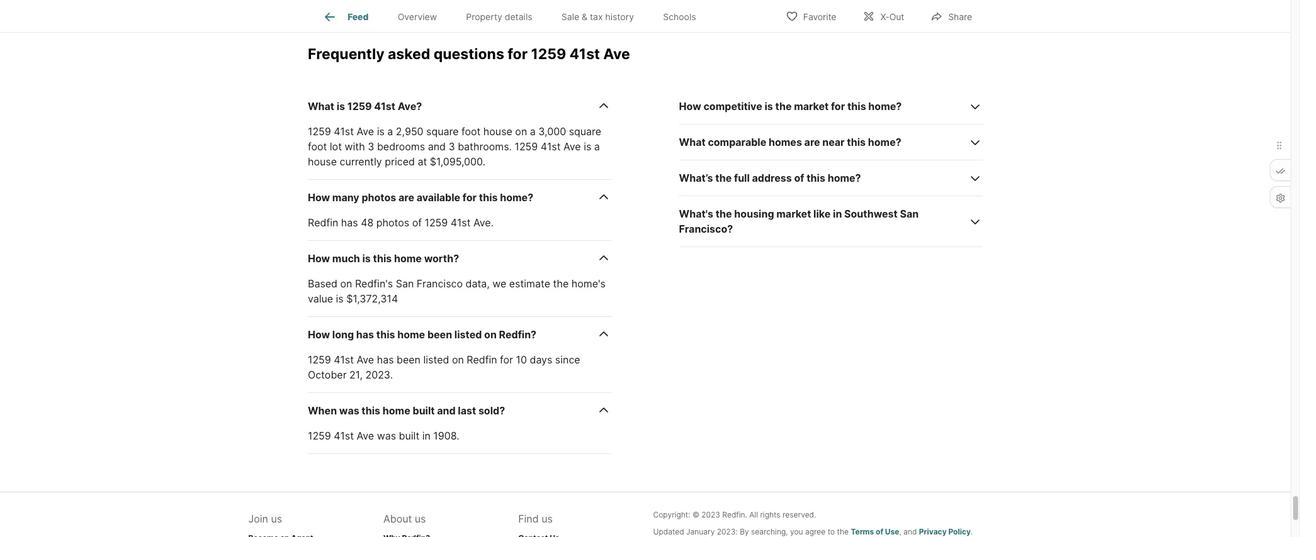 Task type: locate. For each thing, give the bounding box(es) containing it.
0 horizontal spatial 3
[[368, 140, 374, 153]]

x-out
[[881, 11, 905, 22]]

market left like at the top right of the page
[[777, 208, 812, 220]]

1259 inside 1259 41st ave is a 2,950 square foot house on a 3,000 square foot lot with 3 bedrooms and 3 bathrooms.
[[308, 125, 331, 138]]

of inside dropdown button
[[795, 172, 805, 184]]

built for home
[[413, 405, 435, 417]]

was right when
[[339, 405, 359, 417]]

2 horizontal spatial of
[[876, 528, 884, 537]]

a
[[388, 125, 393, 138], [530, 125, 536, 138], [594, 140, 600, 153]]

this up "ave." on the left of the page
[[479, 191, 498, 204]]

41st left ave?
[[374, 100, 396, 113]]

2 horizontal spatial a
[[594, 140, 600, 153]]

how for how many photos are available for this home?
[[308, 191, 330, 204]]

1 horizontal spatial in
[[833, 208, 842, 220]]

1 horizontal spatial san
[[900, 208, 919, 220]]

in for built
[[422, 430, 431, 443]]

sale
[[562, 11, 580, 22]]

ave for 1259 41st ave is a 2,950 square foot house on a 3,000 square foot lot with 3 bedrooms and 3 bathrooms.
[[357, 125, 374, 138]]

1 vertical spatial redfin
[[467, 354, 497, 366]]

0 vertical spatial been
[[428, 329, 452, 341]]

this down $1,372,314
[[377, 329, 395, 341]]

copyright: © 2023 redfin. all rights reserved.
[[653, 511, 817, 520]]

how left long on the bottom left
[[308, 329, 330, 341]]

home up 1259 41st ave has been listed on redfin for 10 days since october 21, 2023.
[[398, 329, 425, 341]]

in left 1908.
[[422, 430, 431, 443]]

0 vertical spatial in
[[833, 208, 842, 220]]

us for find us
[[542, 513, 553, 526]]

1259 up october
[[308, 354, 331, 366]]

0 horizontal spatial was
[[339, 405, 359, 417]]

©
[[693, 511, 700, 520]]

built inside dropdown button
[[413, 405, 435, 417]]

0 vertical spatial photos
[[362, 191, 396, 204]]

41st inside the 1259 41st ave is a house currently priced at $1,095,000.
[[541, 140, 561, 153]]

redfin down how long has this home been listed on redfin? dropdown button
[[467, 354, 497, 366]]

0 vertical spatial of
[[795, 172, 805, 184]]

2 us from the left
[[415, 513, 426, 526]]

2,950
[[396, 125, 424, 138]]

photos up 48 on the top left of the page
[[362, 191, 396, 204]]

for up near
[[831, 100, 845, 113]]

since
[[555, 354, 580, 366]]

ave
[[604, 45, 630, 63], [357, 125, 374, 138], [564, 140, 581, 153], [357, 354, 374, 366], [357, 430, 374, 443]]

san right southwest
[[900, 208, 919, 220]]

was inside dropdown button
[[339, 405, 359, 417]]

are for available
[[399, 191, 414, 204]]

home
[[394, 252, 422, 265], [398, 329, 425, 341], [383, 405, 411, 417]]

listed up 1259 41st ave has been listed on redfin for 10 days since october 21, 2023.
[[455, 329, 482, 341]]

0 vertical spatial are
[[805, 136, 820, 149]]

house down lot
[[308, 155, 337, 168]]

sale & tax history tab
[[547, 2, 649, 32]]

2 vertical spatial home
[[383, 405, 411, 417]]

x-
[[881, 11, 890, 22]]

home? inside 'dropdown button'
[[500, 191, 534, 204]]

frequently asked questions for 1259 41st ave
[[308, 45, 630, 63]]

square right 3,000
[[569, 125, 602, 138]]

been inside dropdown button
[[428, 329, 452, 341]]

1 vertical spatial listed
[[424, 354, 449, 366]]

what's the full address of this home?
[[679, 172, 861, 184]]

has up 2023. in the left bottom of the page
[[377, 354, 394, 366]]

photos
[[362, 191, 396, 204], [377, 217, 410, 229]]

0 vertical spatial listed
[[455, 329, 482, 341]]

what up lot
[[308, 100, 334, 113]]

1259 down available
[[425, 217, 448, 229]]

the
[[776, 100, 792, 113], [716, 172, 732, 184], [716, 208, 732, 220], [553, 278, 569, 290], [837, 528, 849, 537]]

3 right with
[[368, 140, 374, 153]]

this up like at the top right of the page
[[807, 172, 826, 184]]

how left many
[[308, 191, 330, 204]]

square up the 1259 41st ave is a house currently priced at $1,095,000.
[[426, 125, 459, 138]]

1 horizontal spatial foot
[[462, 125, 481, 138]]

has inside 1259 41st ave has been listed on redfin for 10 days since october 21, 2023.
[[377, 354, 394, 366]]

of right 'address' at right top
[[795, 172, 805, 184]]

how inside how much is this home worth? dropdown button
[[308, 252, 330, 265]]

is inside 1259 41st ave is a 2,950 square foot house on a 3,000 square foot lot with 3 bedrooms and 3 bathrooms.
[[377, 125, 385, 138]]

0 vertical spatial built
[[413, 405, 435, 417]]

0 horizontal spatial in
[[422, 430, 431, 443]]

the up francisco?
[[716, 208, 732, 220]]

agree
[[806, 528, 826, 537]]

are
[[805, 136, 820, 149], [399, 191, 414, 204]]

to
[[828, 528, 835, 537]]

a for 1259 41st ave is a house currently priced at $1,095,000.
[[594, 140, 600, 153]]

1259 inside 1259 41st ave has been listed on redfin for 10 days since october 21, 2023.
[[308, 354, 331, 366]]

photos right 48 on the top left of the page
[[377, 217, 410, 229]]

us for about us
[[415, 513, 426, 526]]

what's the full address of this home? button
[[679, 160, 983, 196]]

privacy
[[919, 528, 947, 537]]

on inside dropdown button
[[484, 329, 497, 341]]

41st up lot
[[334, 125, 354, 138]]

of for this
[[795, 172, 805, 184]]

41st inside 1259 41st ave is a 2,950 square foot house on a 3,000 square foot lot with 3 bedrooms and 3 bathrooms.
[[334, 125, 354, 138]]

history
[[606, 11, 634, 22]]

1 vertical spatial has
[[356, 329, 374, 341]]

1 horizontal spatial what
[[679, 136, 706, 149]]

and inside dropdown button
[[437, 405, 456, 417]]

san right redfin's
[[396, 278, 414, 290]]

homes
[[769, 136, 802, 149]]

what for what is 1259 41st ave?
[[308, 100, 334, 113]]

1 vertical spatial san
[[396, 278, 414, 290]]

for left the "10" on the left bottom
[[500, 354, 513, 366]]

foot up bathrooms. on the left top of page
[[462, 125, 481, 138]]

0 vertical spatial house
[[484, 125, 513, 138]]

0 vertical spatial foot
[[462, 125, 481, 138]]

home left the worth?
[[394, 252, 422, 265]]

1 horizontal spatial redfin
[[467, 354, 497, 366]]

1 horizontal spatial 3
[[449, 140, 455, 153]]

ave up 21,
[[357, 354, 374, 366]]

how up based
[[308, 252, 330, 265]]

housing
[[735, 208, 774, 220]]

listed down how long has this home been listed on redfin?
[[424, 354, 449, 366]]

what for what comparable homes are near this home?
[[679, 136, 706, 149]]

overview tab
[[383, 2, 452, 32]]

ave.
[[474, 217, 494, 229]]

tab list containing feed
[[308, 0, 721, 32]]

how
[[679, 100, 702, 113], [308, 191, 330, 204], [308, 252, 330, 265], [308, 329, 330, 341]]

how long has this home been listed on redfin? button
[[308, 317, 612, 353]]

2 horizontal spatial us
[[542, 513, 553, 526]]

0 vertical spatial what
[[308, 100, 334, 113]]

1259 right bathrooms. on the left top of page
[[515, 140, 538, 153]]

on right based
[[340, 278, 352, 290]]

redfin down many
[[308, 217, 338, 229]]

0 horizontal spatial are
[[399, 191, 414, 204]]

the left home's
[[553, 278, 569, 290]]

last
[[458, 405, 476, 417]]

the right to
[[837, 528, 849, 537]]

2 vertical spatial and
[[904, 528, 917, 537]]

redfin.
[[723, 511, 748, 520]]

0 vertical spatial and
[[428, 140, 446, 153]]

of down how many photos are available for this home?
[[412, 217, 422, 229]]

0 horizontal spatial foot
[[308, 140, 327, 153]]

$1,372,314
[[347, 293, 398, 305]]

and up $1,095,000.
[[428, 140, 446, 153]]

us right find at left bottom
[[542, 513, 553, 526]]

1 us from the left
[[271, 513, 282, 526]]

how inside how long has this home been listed on redfin? dropdown button
[[308, 329, 330, 341]]

ave inside the 1259 41st ave is a house currently priced at $1,095,000.
[[564, 140, 581, 153]]

21,
[[350, 369, 363, 382]]

schools tab
[[649, 2, 711, 32]]

for up "ave." on the left of the page
[[463, 191, 477, 204]]

1 vertical spatial and
[[437, 405, 456, 417]]

home up 1259 41st ave was built in 1908.
[[383, 405, 411, 417]]

how inside how many photos are available for this home? 'dropdown button'
[[308, 191, 330, 204]]

on
[[515, 125, 527, 138], [340, 278, 352, 290], [484, 329, 497, 341], [452, 354, 464, 366]]

in inside what's the housing market like in southwest san francisco?
[[833, 208, 842, 220]]

near
[[823, 136, 845, 149]]

on left redfin?
[[484, 329, 497, 341]]

january
[[687, 528, 715, 537]]

1 vertical spatial was
[[377, 430, 396, 443]]

how long has this home been listed on redfin?
[[308, 329, 537, 341]]

for inside 'dropdown button'
[[463, 191, 477, 204]]

1 vertical spatial market
[[777, 208, 812, 220]]

redfin has 48 photos of 1259 41st ave.
[[308, 217, 494, 229]]

1259 up lot
[[308, 125, 331, 138]]

join
[[249, 513, 268, 526]]

0 horizontal spatial listed
[[424, 354, 449, 366]]

0 horizontal spatial a
[[388, 125, 393, 138]]

1 vertical spatial of
[[412, 217, 422, 229]]

0 vertical spatial san
[[900, 208, 919, 220]]

1259 up with
[[348, 100, 372, 113]]

square
[[426, 125, 459, 138], [569, 125, 602, 138]]

1 square from the left
[[426, 125, 459, 138]]

home?
[[869, 100, 902, 113], [868, 136, 902, 149], [828, 172, 861, 184], [500, 191, 534, 204]]

for inside 1259 41st ave has been listed on redfin for 10 days since october 21, 2023.
[[500, 354, 513, 366]]

ave down when was this home built and last sold?
[[357, 430, 374, 443]]

home inside how much is this home worth? dropdown button
[[394, 252, 422, 265]]

been inside 1259 41st ave has been listed on redfin for 10 days since october 21, 2023.
[[397, 354, 421, 366]]

redfin's
[[355, 278, 393, 290]]

ave inside 1259 41st ave has been listed on redfin for 10 days since october 21, 2023.
[[357, 354, 374, 366]]

how many photos are available for this home? button
[[308, 180, 612, 215]]

0 vertical spatial was
[[339, 405, 359, 417]]

1 vertical spatial in
[[422, 430, 431, 443]]

the inside what's the housing market like in southwest san francisco?
[[716, 208, 732, 220]]

has inside dropdown button
[[356, 329, 374, 341]]

ave for 1259 41st ave is a house currently priced at $1,095,000.
[[564, 140, 581, 153]]

0 horizontal spatial square
[[426, 125, 459, 138]]

0 horizontal spatial house
[[308, 155, 337, 168]]

what is 1259 41st ave? button
[[308, 89, 612, 124]]

foot left lot
[[308, 140, 327, 153]]

has right long on the bottom left
[[356, 329, 374, 341]]

1 vertical spatial built
[[399, 430, 420, 443]]

.
[[971, 528, 973, 537]]

house up bathrooms. on the left top of page
[[484, 125, 513, 138]]

on left 3,000
[[515, 125, 527, 138]]

1 vertical spatial what
[[679, 136, 706, 149]]

address
[[752, 172, 792, 184]]

&
[[582, 11, 588, 22]]

been down how long has this home been listed on redfin?
[[397, 354, 421, 366]]

the up the homes
[[776, 100, 792, 113]]

has
[[341, 217, 358, 229], [356, 329, 374, 341], [377, 354, 394, 366]]

1 horizontal spatial house
[[484, 125, 513, 138]]

listed inside how long has this home been listed on redfin? dropdown button
[[455, 329, 482, 341]]

what inside "dropdown button"
[[308, 100, 334, 113]]

built up 1908.
[[413, 405, 435, 417]]

0 horizontal spatial been
[[397, 354, 421, 366]]

0 vertical spatial home
[[394, 252, 422, 265]]

1259 41st ave is a house currently priced at $1,095,000.
[[308, 140, 600, 168]]

tab list
[[308, 0, 721, 32]]

are inside dropdown button
[[805, 136, 820, 149]]

competitive
[[704, 100, 763, 113]]

are inside 'dropdown button'
[[399, 191, 414, 204]]

on inside "based on redfin's san francisco data, we estimate the home's value is $1,372,314"
[[340, 278, 352, 290]]

the left full
[[716, 172, 732, 184]]

and
[[428, 140, 446, 153], [437, 405, 456, 417], [904, 528, 917, 537]]

this inside 'dropdown button'
[[479, 191, 498, 204]]

home for been
[[398, 329, 425, 341]]

0 horizontal spatial of
[[412, 217, 422, 229]]

for inside dropdown button
[[831, 100, 845, 113]]

property details tab
[[452, 2, 547, 32]]

copyright:
[[653, 511, 691, 520]]

what is 1259 41st ave?
[[308, 100, 422, 113]]

on down how long has this home been listed on redfin? dropdown button
[[452, 354, 464, 366]]

southwest
[[845, 208, 898, 220]]

overview
[[398, 11, 437, 22]]

41st down 3,000
[[541, 140, 561, 153]]

0 horizontal spatial san
[[396, 278, 414, 290]]

0 horizontal spatial what
[[308, 100, 334, 113]]

1 vertical spatial been
[[397, 354, 421, 366]]

0 vertical spatial redfin
[[308, 217, 338, 229]]

been
[[428, 329, 452, 341], [397, 354, 421, 366]]

1 vertical spatial are
[[399, 191, 414, 204]]

currently
[[340, 155, 382, 168]]

1 horizontal spatial been
[[428, 329, 452, 341]]

and right ,
[[904, 528, 917, 537]]

1 horizontal spatial of
[[795, 172, 805, 184]]

updated january 2023: by searching, you agree to the terms of use , and privacy policy .
[[653, 528, 973, 537]]

bathrooms.
[[458, 140, 512, 153]]

how inside how competitive is the market for this home? dropdown button
[[679, 100, 702, 113]]

are up redfin has 48 photos of 1259 41st ave.
[[399, 191, 414, 204]]

1 horizontal spatial listed
[[455, 329, 482, 341]]

of left use at the right bottom
[[876, 528, 884, 537]]

41st left "ave." on the left of the page
[[451, 217, 471, 229]]

is inside "dropdown button"
[[337, 100, 345, 113]]

ave inside 1259 41st ave is a 2,950 square foot house on a 3,000 square foot lot with 3 bedrooms and 3 bathrooms.
[[357, 125, 374, 138]]

2 vertical spatial has
[[377, 354, 394, 366]]

property details
[[466, 11, 533, 22]]

41st
[[570, 45, 600, 63], [374, 100, 396, 113], [334, 125, 354, 138], [541, 140, 561, 153], [451, 217, 471, 229], [334, 354, 354, 366], [334, 430, 354, 443]]

3 us from the left
[[542, 513, 553, 526]]

41st up 21,
[[334, 354, 354, 366]]

how much is this home worth? button
[[308, 241, 612, 276]]

how left competitive
[[679, 100, 702, 113]]

1 vertical spatial home
[[398, 329, 425, 341]]

1 horizontal spatial square
[[569, 125, 602, 138]]

on inside 1259 41st ave is a 2,950 square foot house on a 3,000 square foot lot with 3 bedrooms and 3 bathrooms.
[[515, 125, 527, 138]]

ave up with
[[357, 125, 374, 138]]

home inside how long has this home been listed on redfin? dropdown button
[[398, 329, 425, 341]]

of
[[795, 172, 805, 184], [412, 217, 422, 229], [876, 528, 884, 537]]

redfin?
[[499, 329, 537, 341]]

been up 1259 41st ave has been listed on redfin for 10 days since october 21, 2023.
[[428, 329, 452, 341]]

2 vertical spatial of
[[876, 528, 884, 537]]

has left 48 on the top left of the page
[[341, 217, 358, 229]]

1 horizontal spatial us
[[415, 513, 426, 526]]

the inside "based on redfin's san francisco data, we estimate the home's value is $1,372,314"
[[553, 278, 569, 290]]

3 up $1,095,000.
[[449, 140, 455, 153]]

1 vertical spatial house
[[308, 155, 337, 168]]

and left last at the bottom of page
[[437, 405, 456, 417]]

what up what's
[[679, 136, 706, 149]]

2 3 from the left
[[449, 140, 455, 153]]

1259 41st ave was built in 1908.
[[308, 430, 460, 443]]

listed
[[455, 329, 482, 341], [424, 354, 449, 366]]

3
[[368, 140, 374, 153], [449, 140, 455, 153]]

in right like at the top right of the page
[[833, 208, 842, 220]]

are left near
[[805, 136, 820, 149]]

what inside dropdown button
[[679, 136, 706, 149]]

1 3 from the left
[[368, 140, 374, 153]]

41st inside 1259 41st ave has been listed on redfin for 10 days since october 21, 2023.
[[334, 354, 354, 366]]

us right about
[[415, 513, 426, 526]]

us right the join
[[271, 513, 282, 526]]

when
[[308, 405, 337, 417]]

1 horizontal spatial are
[[805, 136, 820, 149]]

1908.
[[434, 430, 460, 443]]

use
[[885, 528, 900, 537]]

market up what comparable homes are near this home? dropdown button
[[794, 100, 829, 113]]

0 horizontal spatial us
[[271, 513, 282, 526]]

how competitive is the market for this home? button
[[679, 89, 983, 125]]

was down when was this home built and last sold?
[[377, 430, 396, 443]]

is inside "based on redfin's san francisco data, we estimate the home's value is $1,372,314"
[[336, 293, 344, 305]]

how for how long has this home been listed on redfin?
[[308, 329, 330, 341]]

ave down 3,000
[[564, 140, 581, 153]]

comparable
[[708, 136, 767, 149]]

41st inside "dropdown button"
[[374, 100, 396, 113]]

3,000
[[539, 125, 566, 138]]

a inside the 1259 41st ave is a house currently priced at $1,095,000.
[[594, 140, 600, 153]]

built down when was this home built and last sold?
[[399, 430, 420, 443]]

share button
[[920, 3, 983, 29]]



Task type: describe. For each thing, give the bounding box(es) containing it.
like
[[814, 208, 831, 220]]

of for 1259
[[412, 217, 422, 229]]

questions
[[434, 45, 504, 63]]

48
[[361, 217, 374, 229]]

10
[[516, 354, 527, 366]]

house inside the 1259 41st ave is a house currently priced at $1,095,000.
[[308, 155, 337, 168]]

a for 1259 41st ave is a 2,950 square foot house on a 3,000 square foot lot with 3 bedrooms and 3 bathrooms.
[[388, 125, 393, 138]]

many
[[332, 191, 359, 204]]

sale & tax history
[[562, 11, 634, 22]]

available
[[417, 191, 461, 204]]

$1,095,000.
[[430, 155, 486, 168]]

home for worth?
[[394, 252, 422, 265]]

terms
[[851, 528, 874, 537]]

ave?
[[398, 100, 422, 113]]

is inside the 1259 41st ave is a house currently priced at $1,095,000.
[[584, 140, 592, 153]]

ave for 1259 41st ave has been listed on redfin for 10 days since october 21, 2023.
[[357, 354, 374, 366]]

how many photos are available for this home?
[[308, 191, 534, 204]]

join us
[[249, 513, 282, 526]]

2023.
[[366, 369, 393, 382]]

what comparable homes are near this home? button
[[679, 125, 983, 160]]

on inside 1259 41st ave has been listed on redfin for 10 days since october 21, 2023.
[[452, 354, 464, 366]]

details
[[505, 11, 533, 22]]

reserved.
[[783, 511, 817, 520]]

you
[[790, 528, 803, 537]]

1 horizontal spatial a
[[530, 125, 536, 138]]

feed
[[348, 11, 369, 22]]

what's the housing market like in southwest san francisco?
[[679, 208, 919, 235]]

photos inside 'dropdown button'
[[362, 191, 396, 204]]

0 vertical spatial has
[[341, 217, 358, 229]]

listed inside 1259 41st ave has been listed on redfin for 10 days since october 21, 2023.
[[424, 354, 449, 366]]

francisco
[[417, 278, 463, 290]]

and inside 1259 41st ave is a 2,950 square foot house on a 3,000 square foot lot with 3 bedrooms and 3 bathrooms.
[[428, 140, 446, 153]]

0 vertical spatial market
[[794, 100, 829, 113]]

1 vertical spatial photos
[[377, 217, 410, 229]]

asked
[[388, 45, 430, 63]]

all
[[750, 511, 758, 520]]

0 horizontal spatial redfin
[[308, 217, 338, 229]]

at
[[418, 155, 427, 168]]

1259 inside "dropdown button"
[[348, 100, 372, 113]]

in for like
[[833, 208, 842, 220]]

1259 down sale
[[531, 45, 566, 63]]

market inside what's the housing market like in southwest san francisco?
[[777, 208, 812, 220]]

how competitive is the market for this home?
[[679, 100, 902, 113]]

about us
[[384, 513, 426, 526]]

based on redfin's san francisco data, we estimate the home's value is $1,372,314
[[308, 278, 606, 305]]

francisco?
[[679, 223, 733, 235]]

policy
[[949, 528, 971, 537]]

2023
[[702, 511, 721, 520]]

2 square from the left
[[569, 125, 602, 138]]

estimate
[[509, 278, 551, 290]]

how much is this home worth?
[[308, 252, 459, 265]]

privacy policy link
[[919, 528, 971, 537]]

41st down when
[[334, 430, 354, 443]]

feed link
[[323, 9, 369, 25]]

days
[[530, 354, 553, 366]]

about
[[384, 513, 412, 526]]

terms of use link
[[851, 528, 900, 537]]

data,
[[466, 278, 490, 290]]

find us
[[518, 513, 553, 526]]

property
[[466, 11, 503, 22]]

are for near
[[805, 136, 820, 149]]

this up redfin's
[[373, 252, 392, 265]]

built for was
[[399, 430, 420, 443]]

sold?
[[479, 405, 505, 417]]

redfin inside 1259 41st ave has been listed on redfin for 10 days since october 21, 2023.
[[467, 354, 497, 366]]

find
[[518, 513, 539, 526]]

long
[[332, 329, 354, 341]]

lot
[[330, 140, 342, 153]]

we
[[493, 278, 507, 290]]

1259 down when
[[308, 430, 331, 443]]

san inside what's the housing market like in southwest san francisco?
[[900, 208, 919, 220]]

much
[[332, 252, 360, 265]]

for down details
[[508, 45, 528, 63]]

this right near
[[847, 136, 866, 149]]

out
[[890, 11, 905, 22]]

value
[[308, 293, 333, 305]]

san inside "based on redfin's san francisco data, we estimate the home's value is $1,372,314"
[[396, 278, 414, 290]]

full
[[734, 172, 750, 184]]

1 vertical spatial foot
[[308, 140, 327, 153]]

ave down history
[[604, 45, 630, 63]]

this up 1259 41st ave was built in 1908.
[[362, 405, 381, 417]]

schools
[[663, 11, 696, 22]]

1 horizontal spatial was
[[377, 430, 396, 443]]

october
[[308, 369, 347, 382]]

1259 inside the 1259 41st ave is a house currently priced at $1,095,000.
[[515, 140, 538, 153]]

ave for 1259 41st ave was built in 1908.
[[357, 430, 374, 443]]

favorite
[[804, 11, 837, 22]]

what's
[[679, 208, 714, 220]]

x-out button
[[852, 3, 915, 29]]

1259 41st ave has been listed on redfin for 10 days since october 21, 2023.
[[308, 354, 580, 382]]

us for join us
[[271, 513, 282, 526]]

what comparable homes are near this home?
[[679, 136, 902, 149]]

with
[[345, 140, 365, 153]]

share
[[949, 11, 972, 22]]

house inside 1259 41st ave is a 2,950 square foot house on a 3,000 square foot lot with 3 bedrooms and 3 bathrooms.
[[484, 125, 513, 138]]

41st down & at top
[[570, 45, 600, 63]]

home inside when was this home built and last sold? dropdown button
[[383, 405, 411, 417]]

priced
[[385, 155, 415, 168]]

favorite button
[[775, 3, 847, 29]]

updated
[[653, 528, 684, 537]]

how for how much is this home worth?
[[308, 252, 330, 265]]

1259 41st ave is a 2,950 square foot house on a 3,000 square foot lot with 3 bedrooms and 3 bathrooms.
[[308, 125, 602, 153]]

when was this home built and last sold?
[[308, 405, 505, 417]]

based
[[308, 278, 338, 290]]

tax
[[590, 11, 603, 22]]

home's
[[572, 278, 606, 290]]

how for how competitive is the market for this home?
[[679, 100, 702, 113]]

frequently
[[308, 45, 385, 63]]

bedrooms
[[377, 140, 425, 153]]

this up what comparable homes are near this home? dropdown button
[[848, 100, 866, 113]]

searching,
[[751, 528, 788, 537]]



Task type: vqa. For each thing, say whether or not it's contained in the screenshot.
Send a message
no



